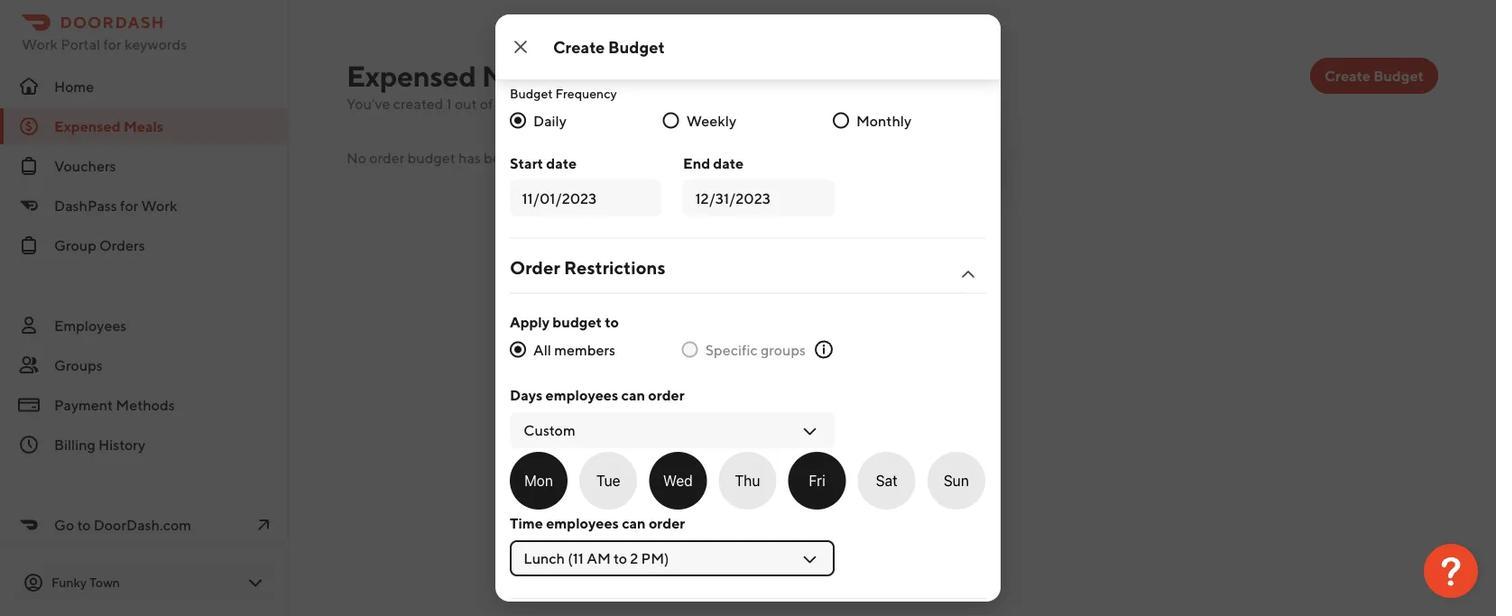 Task type: describe. For each thing, give the bounding box(es) containing it.
time
[[510, 515, 543, 532]]

daily
[[534, 112, 567, 129]]

orders
[[99, 237, 145, 254]]

recurring
[[562, 41, 621, 56]]

enterprise
[[756, 159, 815, 174]]

employees
[[54, 317, 127, 334]]

employees link
[[0, 308, 289, 344]]

0 horizontal spatial budget
[[408, 149, 456, 166]]

history
[[98, 437, 145, 454]]

All members radio
[[510, 342, 526, 358]]

all
[[534, 341, 552, 358]]

added.
[[520, 149, 566, 166]]

go to doordash.com link
[[0, 507, 289, 543]]

start
[[510, 154, 544, 172]]

payment methods link
[[0, 387, 289, 423]]

restrictions
[[564, 257, 666, 278]]

days
[[510, 387, 543, 404]]

group orders
[[54, 237, 145, 254]]

budget type option group
[[510, 34, 835, 63]]

date for end date
[[714, 154, 744, 172]]

create budget inside button
[[1325, 67, 1425, 84]]

time employees can order
[[510, 515, 685, 532]]

allotted
[[563, 95, 614, 112]]

payment methods
[[54, 397, 175, 414]]

groups
[[761, 341, 806, 358]]

Monthly radio
[[833, 112, 849, 129]]

date for start date
[[546, 154, 577, 172]]

doordash.com
[[94, 517, 191, 534]]

keywords
[[125, 36, 187, 53]]

create inside order restrictions dialog
[[553, 37, 605, 56]]

no
[[347, 149, 367, 166]]

2 of from the left
[[515, 95, 528, 112]]

0 vertical spatial expensed
[[347, 59, 476, 93]]

weekly
[[687, 112, 737, 129]]

Weekly radio
[[663, 112, 680, 129]]

specific groups
[[706, 341, 806, 358]]

create inside button
[[1325, 67, 1371, 84]]

create budget inside order restrictions dialog
[[553, 37, 665, 56]]

employees for days
[[546, 387, 619, 404]]

has
[[459, 149, 481, 166]]

monthly
[[857, 112, 912, 129]]

order for days employees can order
[[648, 387, 685, 404]]

groups
[[54, 357, 103, 374]]

apply
[[510, 313, 550, 330]]

budget type
[[510, 10, 582, 25]]

expensed meals link
[[0, 108, 289, 144]]

portal
[[61, 36, 100, 53]]

0 vertical spatial expensed meals
[[347, 59, 560, 93]]

Recurring button
[[510, 34, 673, 63]]

employees for time
[[546, 515, 619, 532]]

all members
[[534, 341, 616, 358]]

frequency
[[556, 86, 617, 101]]

budget inside order restrictions dialog
[[553, 313, 602, 330]]

your
[[531, 95, 560, 112]]

been
[[484, 149, 517, 166]]

meals
[[684, 95, 722, 112]]



Task type: locate. For each thing, give the bounding box(es) containing it.
1 horizontal spatial of
[[515, 95, 528, 112]]

budget left has
[[408, 149, 456, 166]]

date right the end
[[714, 154, 744, 172]]

1 horizontal spatial work
[[141, 197, 177, 214]]

1 vertical spatial meals
[[124, 118, 164, 135]]

out
[[455, 95, 477, 112]]

of right 10
[[515, 95, 528, 112]]

to inside order restrictions dialog
[[605, 313, 619, 330]]

days employees can order
[[510, 387, 685, 404]]

vouchers link
[[0, 148, 289, 184]]

1 date from the left
[[546, 154, 577, 172]]

0 horizontal spatial expensed meals
[[54, 118, 164, 135]]

0 horizontal spatial create
[[553, 37, 605, 56]]

billing history link
[[0, 427, 289, 463]]

1 horizontal spatial create
[[1325, 67, 1371, 84]]

0 vertical spatial meals
[[482, 59, 560, 93]]

an
[[739, 159, 753, 174]]

expensed meals up 1
[[347, 59, 560, 93]]

0 horizontal spatial create budget
[[553, 37, 665, 56]]

0 vertical spatial employees
[[546, 387, 619, 404]]

1 vertical spatial work
[[141, 197, 177, 214]]

1 vertical spatial create budget
[[1325, 67, 1425, 84]]

to
[[932, 139, 944, 154], [725, 159, 737, 174], [605, 313, 619, 330], [77, 517, 91, 534]]

order restrictions dialog
[[496, 0, 1001, 602]]

1 horizontal spatial create budget
[[1325, 67, 1425, 84]]

go to doordash.com
[[54, 517, 191, 534]]

employees right time
[[546, 515, 619, 532]]

work left portal at left
[[22, 36, 58, 53]]

1 vertical spatial expensed
[[54, 118, 121, 135]]

to upgrade to an enterprise plan for free. tooltip
[[660, 117, 999, 191]]

can for days employees can order
[[622, 387, 646, 404]]

1 vertical spatial for
[[845, 159, 861, 174]]

for up orders
[[120, 197, 138, 214]]

1 horizontal spatial budget
[[553, 313, 602, 330]]

expensed
[[617, 95, 681, 112]]

1 vertical spatial expensed meals
[[54, 118, 164, 135]]

0 vertical spatial budget
[[408, 149, 456, 166]]

0 horizontal spatial of
[[480, 95, 493, 112]]

0 vertical spatial order
[[369, 149, 405, 166]]

date
[[546, 154, 577, 172], [714, 154, 744, 172]]

0 horizontal spatial meals
[[124, 118, 164, 135]]

expensed up created
[[347, 59, 476, 93]]

expensed up vouchers
[[54, 118, 121, 135]]

can for time employees can order
[[622, 515, 646, 532]]

0 vertical spatial create budget
[[553, 37, 665, 56]]

0 vertical spatial for
[[103, 36, 122, 53]]

0 vertical spatial create
[[553, 37, 605, 56]]

of
[[480, 95, 493, 112], [515, 95, 528, 112]]

1 vertical spatial employees
[[546, 515, 619, 532]]

no order budget has been added.
[[347, 149, 566, 166]]

meals down home link
[[124, 118, 164, 135]]

dashpass for work
[[54, 197, 177, 214]]

groups link
[[0, 348, 289, 384]]

2 vertical spatial order
[[649, 515, 685, 532]]

1 vertical spatial create
[[1325, 67, 1371, 84]]

None checkbox
[[580, 452, 638, 510], [928, 452, 986, 510], [580, 452, 638, 510], [928, 452, 986, 510]]

Daily radio
[[510, 112, 526, 129]]

expensed
[[347, 59, 476, 93], [54, 118, 121, 135]]

created
[[393, 95, 444, 112]]

you've
[[347, 95, 390, 112]]

open resource center image
[[1425, 544, 1479, 599]]

go
[[54, 517, 74, 534]]

specific
[[706, 341, 758, 358]]

order for time employees can order
[[649, 515, 685, 532]]

end date
[[683, 154, 744, 172]]

end
[[683, 154, 711, 172]]

create budget button
[[1311, 58, 1439, 94]]

apply budget to
[[510, 313, 619, 330]]

Start date text field
[[522, 187, 650, 209]]

and
[[725, 95, 750, 112]]

0 horizontal spatial date
[[546, 154, 577, 172]]

create budget
[[553, 37, 665, 56], [1325, 67, 1425, 84]]

work
[[22, 36, 58, 53], [141, 197, 177, 214]]

order
[[510, 257, 560, 278]]

None checkbox
[[510, 452, 568, 510], [649, 452, 707, 510], [719, 452, 777, 510], [789, 452, 846, 510], [858, 452, 916, 510], [510, 452, 568, 510], [649, 452, 707, 510], [719, 452, 777, 510], [789, 452, 846, 510], [858, 452, 916, 510]]

dashpass
[[54, 197, 117, 214]]

1 horizontal spatial expensed meals
[[347, 59, 560, 93]]

budget
[[510, 10, 553, 25], [609, 37, 665, 56], [1374, 67, 1425, 84], [510, 86, 553, 101]]

1 of from the left
[[480, 95, 493, 112]]

for inside to upgrade to an enterprise plan for free.
[[845, 159, 861, 174]]

methods
[[116, 397, 175, 414]]

plan
[[818, 159, 843, 174]]

0 horizontal spatial expensed
[[54, 118, 121, 135]]

2 date from the left
[[714, 154, 744, 172]]

payment
[[54, 397, 113, 414]]

for right the plan
[[845, 159, 861, 174]]

vouchers.
[[753, 95, 816, 112]]

1 horizontal spatial meals
[[482, 59, 560, 93]]

0 horizontal spatial work
[[22, 36, 58, 53]]

employees
[[546, 387, 619, 404], [546, 515, 619, 532]]

home
[[54, 78, 94, 95]]

close section button image
[[958, 264, 980, 286]]

close create budget image
[[510, 36, 532, 58]]

Specific groups radio
[[682, 342, 698, 358]]

meals
[[482, 59, 560, 93], [124, 118, 164, 135]]

budget inside button
[[1374, 67, 1425, 84]]

home link
[[0, 69, 289, 105]]

members
[[555, 341, 616, 358]]

can
[[622, 387, 646, 404], [622, 515, 646, 532]]

2 vertical spatial for
[[120, 197, 138, 214]]

0 vertical spatial can
[[622, 387, 646, 404]]

1
[[446, 95, 452, 112]]

order
[[369, 149, 405, 166], [648, 387, 685, 404], [649, 515, 685, 532]]

group orders link
[[0, 228, 289, 264]]

budget up all members
[[553, 313, 602, 330]]

for
[[103, 36, 122, 53], [845, 159, 861, 174], [120, 197, 138, 214]]

budget
[[408, 149, 456, 166], [553, 313, 602, 330]]

work portal for keywords
[[22, 36, 187, 53]]

1 vertical spatial can
[[622, 515, 646, 532]]

meals down close create budget image
[[482, 59, 560, 93]]

None button
[[662, 34, 835, 63]]

expensed meals
[[347, 59, 560, 93], [54, 118, 164, 135]]

order restrictions
[[510, 257, 666, 278]]

billing
[[54, 437, 96, 454]]

1 horizontal spatial date
[[714, 154, 744, 172]]

of left 10
[[480, 95, 493, 112]]

vouchers
[[54, 158, 116, 175]]

dashpass for work link
[[0, 188, 289, 224]]

to upgrade to an enterprise plan for free.
[[674, 139, 944, 174]]

1 horizontal spatial expensed
[[347, 59, 476, 93]]

for right portal at left
[[103, 36, 122, 53]]

you've created 1 out of 10 of your allotted expensed meals and vouchers.
[[347, 95, 816, 112]]

start date
[[510, 154, 577, 172]]

10
[[496, 95, 512, 112]]

1 vertical spatial order
[[648, 387, 685, 404]]

work up the group orders link
[[141, 197, 177, 214]]

1 vertical spatial budget
[[553, 313, 602, 330]]

type
[[556, 10, 582, 25]]

date right start
[[546, 154, 577, 172]]

upgrade
[[674, 159, 723, 174]]

employees down 'members'
[[546, 387, 619, 404]]

create
[[553, 37, 605, 56], [1325, 67, 1371, 84]]

0 vertical spatial work
[[22, 36, 58, 53]]

work inside dashpass for work link
[[141, 197, 177, 214]]

free.
[[864, 159, 890, 174]]

budget frequency
[[510, 86, 617, 101]]

End date text field
[[696, 187, 823, 209]]

group
[[54, 237, 96, 254]]

expensed meals up vouchers
[[54, 118, 164, 135]]

billing history
[[54, 437, 145, 454]]



Task type: vqa. For each thing, say whether or not it's contained in the screenshot.
the left DoorDash
no



